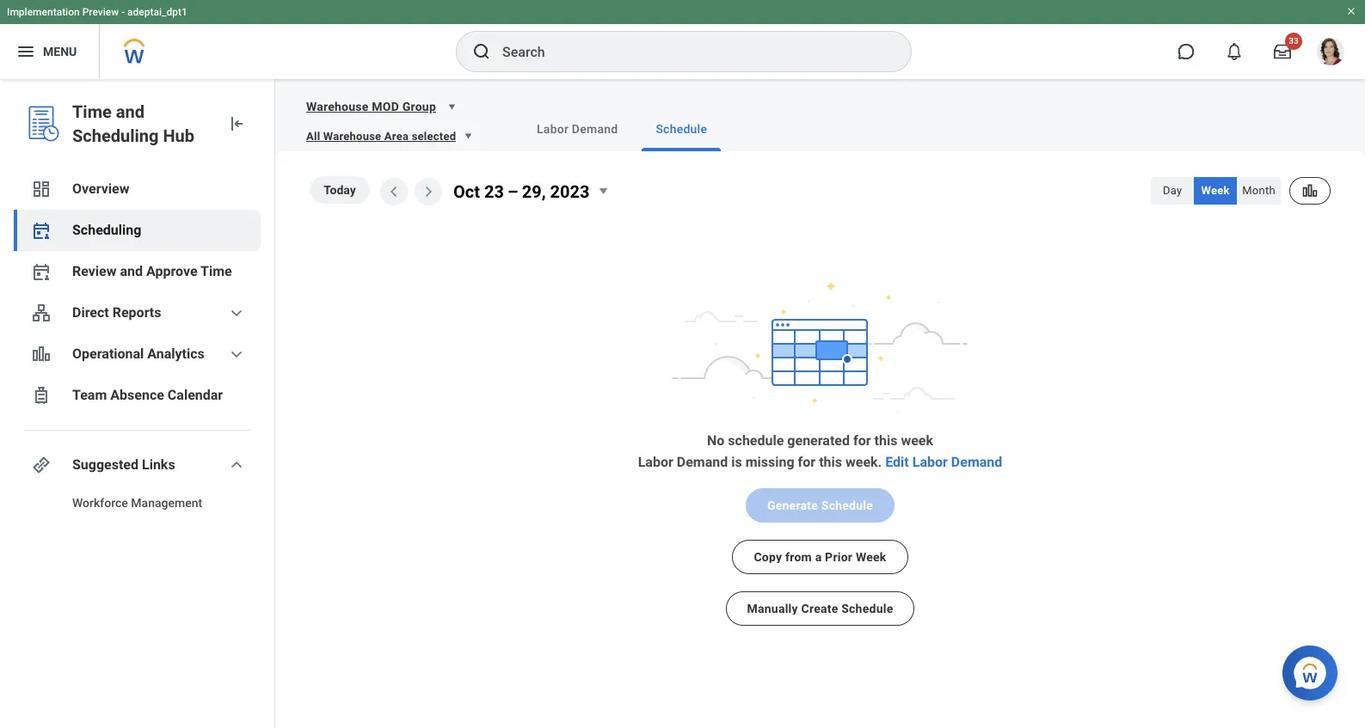 Task type: locate. For each thing, give the bounding box(es) containing it.
caret down small image right "group"
[[443, 98, 460, 115]]

2 horizontal spatial demand
[[951, 454, 1002, 471]]

demand down no
[[677, 454, 728, 471]]

schedule inside button
[[656, 122, 707, 136]]

link image
[[31, 455, 52, 476]]

and inside time and scheduling hub
[[116, 102, 145, 122]]

calendar user solid image
[[31, 220, 52, 241], [31, 262, 52, 282]]

demand right the edit
[[951, 454, 1002, 471]]

0 horizontal spatial caret down small image
[[443, 98, 460, 115]]

workforce management link
[[14, 486, 261, 520]]

operational
[[72, 346, 144, 362]]

2023
[[550, 181, 590, 202]]

edit labor demand link
[[885, 454, 1002, 471]]

a
[[815, 551, 822, 564]]

direct
[[72, 305, 109, 321]]

week right prior
[[856, 551, 887, 564]]

1 vertical spatial and
[[120, 263, 143, 280]]

caret down small image
[[443, 98, 460, 115], [593, 181, 614, 201]]

1 vertical spatial this
[[819, 454, 842, 471]]

1 horizontal spatial caret down small image
[[593, 181, 614, 201]]

chart image inside operational analytics dropdown button
[[31, 344, 52, 365]]

0 horizontal spatial this
[[819, 454, 842, 471]]

and for review
[[120, 263, 143, 280]]

0 vertical spatial time
[[72, 102, 112, 122]]

labor left is
[[638, 454, 673, 471]]

demand up 2023
[[572, 122, 618, 136]]

suggested links
[[72, 457, 175, 473]]

generate schedule
[[767, 499, 873, 513]]

calendar user solid image inside scheduling link
[[31, 220, 52, 241]]

week right "day" on the top right
[[1201, 184, 1230, 197]]

time down the menu
[[72, 102, 112, 122]]

chart image up task timeoff image
[[31, 344, 52, 365]]

1 scheduling from the top
[[72, 126, 159, 146]]

copy from a prior week
[[754, 551, 887, 564]]

implementation
[[7, 6, 80, 18]]

1 vertical spatial scheduling
[[72, 222, 141, 238]]

33
[[1289, 36, 1299, 46]]

0 vertical spatial for
[[853, 433, 871, 449]]

warehouse up all
[[306, 100, 369, 114]]

operational analytics
[[72, 346, 205, 362]]

oct 23 – 29, 2023
[[453, 181, 590, 202]]

workforce management
[[72, 496, 202, 510]]

week.
[[846, 454, 882, 471]]

week
[[1201, 184, 1230, 197], [856, 551, 887, 564]]

labor
[[537, 122, 569, 136], [638, 454, 673, 471], [912, 454, 948, 471]]

calendar user solid image up view team image
[[31, 262, 52, 282]]

caret down small image inside 'warehouse mod group' button
[[443, 98, 460, 115]]

and up overview link
[[116, 102, 145, 122]]

1 chevron down small image from the top
[[226, 303, 247, 323]]

time right approve
[[200, 263, 232, 280]]

warehouse down warehouse mod group
[[323, 129, 381, 142]]

day
[[1163, 184, 1182, 197]]

2 calendar user solid image from the top
[[31, 262, 52, 282]]

suggested
[[72, 457, 139, 473]]

scheduling link
[[14, 210, 261, 251]]

create
[[801, 602, 838, 616]]

1 vertical spatial time
[[200, 263, 232, 280]]

chevron left small image
[[384, 181, 404, 202]]

schedule right create
[[842, 602, 893, 616]]

menu
[[43, 44, 77, 58]]

and right review
[[120, 263, 143, 280]]

calendar user solid image down dashboard icon
[[31, 220, 52, 241]]

1 vertical spatial chart image
[[31, 344, 52, 365]]

0 vertical spatial scheduling
[[72, 126, 159, 146]]

search image
[[471, 41, 492, 62]]

0 vertical spatial chevron down small image
[[226, 303, 247, 323]]

copy from a prior week button
[[732, 540, 908, 575]]

chevron down small image
[[226, 303, 247, 323], [226, 344, 247, 365]]

1 vertical spatial chevron down small image
[[226, 344, 247, 365]]

0 horizontal spatial week
[[856, 551, 887, 564]]

for up week.
[[853, 433, 871, 449]]

caret down small image inside oct 23 – 29, 2023 'button'
[[593, 181, 614, 201]]

2 scheduling from the top
[[72, 222, 141, 238]]

for down the generated
[[798, 454, 816, 471]]

justify image
[[15, 41, 36, 62]]

0 horizontal spatial time
[[72, 102, 112, 122]]

labor up 2023
[[537, 122, 569, 136]]

is
[[731, 454, 742, 471]]

missing
[[746, 454, 795, 471]]

Search Workday  search field
[[502, 33, 876, 71]]

and
[[116, 102, 145, 122], [120, 263, 143, 280]]

demand
[[572, 122, 618, 136], [677, 454, 728, 471], [951, 454, 1002, 471]]

manually create schedule
[[747, 602, 893, 616]]

0 vertical spatial chart image
[[1302, 182, 1319, 200]]

0 vertical spatial caret down small image
[[443, 98, 460, 115]]

chevron down small image inside direct reports dropdown button
[[226, 303, 247, 323]]

1 calendar user solid image from the top
[[31, 220, 52, 241]]

2 chevron down small image from the top
[[226, 344, 247, 365]]

0 vertical spatial and
[[116, 102, 145, 122]]

notifications large image
[[1226, 43, 1243, 60]]

labor down week on the right bottom
[[912, 454, 948, 471]]

time
[[72, 102, 112, 122], [200, 263, 232, 280]]

manually
[[747, 602, 798, 616]]

mod
[[372, 100, 399, 114]]

all warehouse area selected button
[[296, 124, 484, 148]]

scheduling down overview
[[72, 222, 141, 238]]

0 horizontal spatial demand
[[572, 122, 618, 136]]

schedule down search workday search box
[[656, 122, 707, 136]]

1 vertical spatial warehouse
[[323, 129, 381, 142]]

this up the edit
[[874, 433, 898, 449]]

1 vertical spatial week
[[856, 551, 887, 564]]

group
[[402, 100, 436, 114]]

schedule
[[656, 122, 707, 136], [821, 499, 873, 513], [842, 602, 893, 616]]

1 horizontal spatial time
[[200, 263, 232, 280]]

reports
[[112, 305, 161, 321]]

1 horizontal spatial week
[[1201, 184, 1230, 197]]

workforce
[[72, 496, 128, 510]]

chevron down small image inside operational analytics dropdown button
[[226, 344, 247, 365]]

chart image
[[1302, 182, 1319, 200], [31, 344, 52, 365]]

menu banner
[[0, 0, 1365, 79]]

dashboard image
[[31, 179, 52, 200]]

suggested links button
[[14, 445, 261, 486]]

day button
[[1151, 177, 1194, 205]]

warehouse
[[306, 100, 369, 114], [323, 129, 381, 142]]

no schedule generated for this week labor demand is missing for this week. edit labor demand
[[638, 433, 1002, 471]]

chart image right month button
[[1302, 182, 1319, 200]]

0 horizontal spatial chart image
[[31, 344, 52, 365]]

schedule down week.
[[821, 499, 873, 513]]

tab list
[[489, 107, 1345, 151]]

calendar user solid image inside review and approve time link
[[31, 262, 52, 282]]

this down the generated
[[819, 454, 842, 471]]

0 horizontal spatial for
[[798, 454, 816, 471]]

caret down small image right 2023
[[593, 181, 614, 201]]

scheduling up overview
[[72, 126, 159, 146]]

this
[[874, 433, 898, 449], [819, 454, 842, 471]]

0 horizontal spatial labor
[[537, 122, 569, 136]]

all
[[306, 129, 320, 142]]

1 horizontal spatial this
[[874, 433, 898, 449]]

0 vertical spatial week
[[1201, 184, 1230, 197]]

1 vertical spatial calendar user solid image
[[31, 262, 52, 282]]

oct
[[453, 181, 480, 202]]

review
[[72, 263, 117, 280]]

links
[[142, 457, 175, 473]]

implementation preview -   adeptai_dpt1
[[7, 6, 187, 18]]

33 button
[[1264, 33, 1302, 71]]

chevron down small image for analytics
[[226, 344, 247, 365]]

0 vertical spatial calendar user solid image
[[31, 220, 52, 241]]

preview
[[82, 6, 119, 18]]

scheduling
[[72, 126, 159, 146], [72, 222, 141, 238]]

for
[[853, 433, 871, 449], [798, 454, 816, 471]]

0 vertical spatial this
[[874, 433, 898, 449]]

1 vertical spatial caret down small image
[[593, 181, 614, 201]]

generate
[[767, 499, 818, 513]]

today
[[324, 183, 356, 197]]

0 vertical spatial schedule
[[656, 122, 707, 136]]

oct 23 – 29, 2023 tab panel
[[275, 151, 1365, 656]]

inbox large image
[[1274, 43, 1291, 60]]



Task type: describe. For each thing, give the bounding box(es) containing it.
chevron down small image
[[226, 455, 247, 476]]

view team image
[[31, 303, 52, 323]]

warehouse mod group button
[[296, 89, 467, 124]]

absence
[[110, 387, 164, 403]]

time and scheduling hub element
[[72, 100, 212, 148]]

1 vertical spatial for
[[798, 454, 816, 471]]

schedule button
[[642, 107, 721, 151]]

all warehouse area selected
[[306, 129, 456, 142]]

overview
[[72, 181, 129, 197]]

2 horizontal spatial labor
[[912, 454, 948, 471]]

0 vertical spatial warehouse
[[306, 100, 369, 114]]

direct reports button
[[14, 292, 261, 334]]

from
[[785, 551, 812, 564]]

management
[[131, 496, 202, 510]]

scheduling inside time and scheduling hub
[[72, 126, 159, 146]]

calendar user solid image for scheduling
[[31, 220, 52, 241]]

overview link
[[14, 169, 261, 210]]

2 vertical spatial schedule
[[842, 602, 893, 616]]

analytics
[[147, 346, 205, 362]]

warehouse mod group
[[306, 100, 436, 114]]

navigation pane region
[[0, 79, 275, 729]]

week
[[901, 433, 933, 449]]

operational analytics button
[[14, 334, 261, 375]]

hub
[[163, 126, 194, 146]]

today button
[[310, 176, 370, 204]]

1 horizontal spatial chart image
[[1302, 182, 1319, 200]]

selected
[[412, 129, 456, 142]]

prior
[[825, 551, 853, 564]]

close environment banner image
[[1346, 6, 1357, 16]]

oct 23 – 29, 2023 button
[[448, 179, 619, 205]]

time and scheduling hub
[[72, 102, 194, 146]]

task timeoff image
[[31, 385, 52, 406]]

caret down small image for 'warehouse mod group' button at the top left
[[443, 98, 460, 115]]

team absence calendar
[[72, 387, 223, 403]]

labor inside labor demand button
[[537, 122, 569, 136]]

team absence calendar link
[[14, 375, 261, 416]]

chevron right small image
[[418, 181, 439, 202]]

profile logan mcneil image
[[1317, 38, 1345, 69]]

labor demand button
[[523, 107, 632, 151]]

23 – 29,
[[484, 181, 546, 202]]

direct reports
[[72, 305, 161, 321]]

and for time
[[116, 102, 145, 122]]

calendar user solid image for review and approve time
[[31, 262, 52, 282]]

transformation import image
[[226, 114, 247, 134]]

no
[[707, 433, 725, 449]]

manually create schedule button
[[726, 592, 915, 626]]

time inside time and scheduling hub
[[72, 102, 112, 122]]

month button
[[1237, 177, 1281, 205]]

edit
[[885, 454, 909, 471]]

1 vertical spatial schedule
[[821, 499, 873, 513]]

caret down small image for oct 23 – 29, 2023 'button'
[[593, 181, 614, 201]]

1 horizontal spatial for
[[853, 433, 871, 449]]

area
[[384, 129, 409, 142]]

adeptai_dpt1
[[127, 6, 187, 18]]

schedule
[[728, 433, 784, 449]]

calendar
[[168, 387, 223, 403]]

generated
[[787, 433, 850, 449]]

demand inside button
[[572, 122, 618, 136]]

1 horizontal spatial labor
[[638, 454, 673, 471]]

1 horizontal spatial demand
[[677, 454, 728, 471]]

team
[[72, 387, 107, 403]]

review and approve time link
[[14, 251, 261, 292]]

month
[[1242, 184, 1276, 197]]

review and approve time
[[72, 263, 232, 280]]

copy
[[754, 551, 782, 564]]

chevron down small image for reports
[[226, 303, 247, 323]]

labor demand
[[537, 122, 618, 136]]

caret down small image
[[460, 127, 477, 145]]

-
[[121, 6, 125, 18]]

tab list containing labor demand
[[489, 107, 1345, 151]]

generate schedule button
[[746, 489, 895, 523]]

menu button
[[0, 24, 99, 79]]

week button
[[1194, 177, 1237, 205]]

approve
[[146, 263, 197, 280]]



Task type: vqa. For each thing, say whether or not it's contained in the screenshot.
the top Compensation
no



